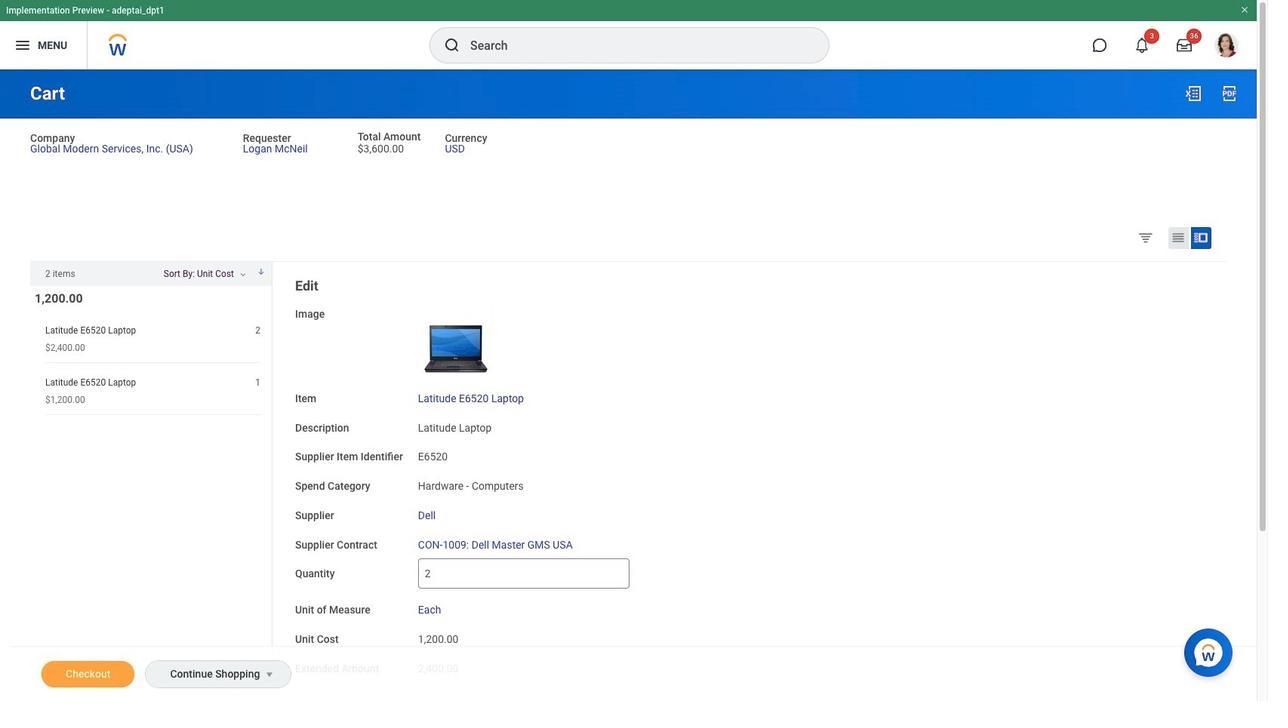 Task type: locate. For each thing, give the bounding box(es) containing it.
arrow down image
[[252, 268, 270, 278]]

main content
[[0, 69, 1257, 702]]

None text field
[[418, 559, 630, 589]]

chevron down image
[[234, 272, 252, 282]]

Toggle to Grid view radio
[[1169, 227, 1189, 249]]

close environment banner image
[[1241, 5, 1250, 14]]

option group
[[1135, 226, 1223, 252]]

region
[[30, 262, 273, 702]]

justify image
[[14, 36, 32, 54]]

caret down image
[[261, 669, 279, 681]]

view printable version (pdf) image
[[1221, 85, 1239, 103]]

banner
[[0, 0, 1257, 69]]

toggle to grid view image
[[1171, 230, 1186, 245]]

item list list box
[[30, 286, 272, 416]]



Task type: vqa. For each thing, say whether or not it's contained in the screenshot.
REGION on the left of page
yes



Task type: describe. For each thing, give the bounding box(es) containing it.
Toggle to List Detail view radio
[[1192, 227, 1212, 249]]

profile logan mcneil image
[[1215, 33, 1239, 60]]

search image
[[443, 36, 461, 54]]

export to excel image
[[1185, 85, 1203, 103]]

Search Workday  search field
[[470, 29, 798, 62]]

hardware - computers element
[[418, 477, 524, 492]]

e6520.jpg image
[[418, 299, 494, 374]]

inbox large image
[[1177, 38, 1192, 53]]

select to filter grid data image
[[1138, 229, 1155, 245]]

notifications large image
[[1135, 38, 1150, 53]]

toggle to list detail view image
[[1194, 230, 1209, 245]]



